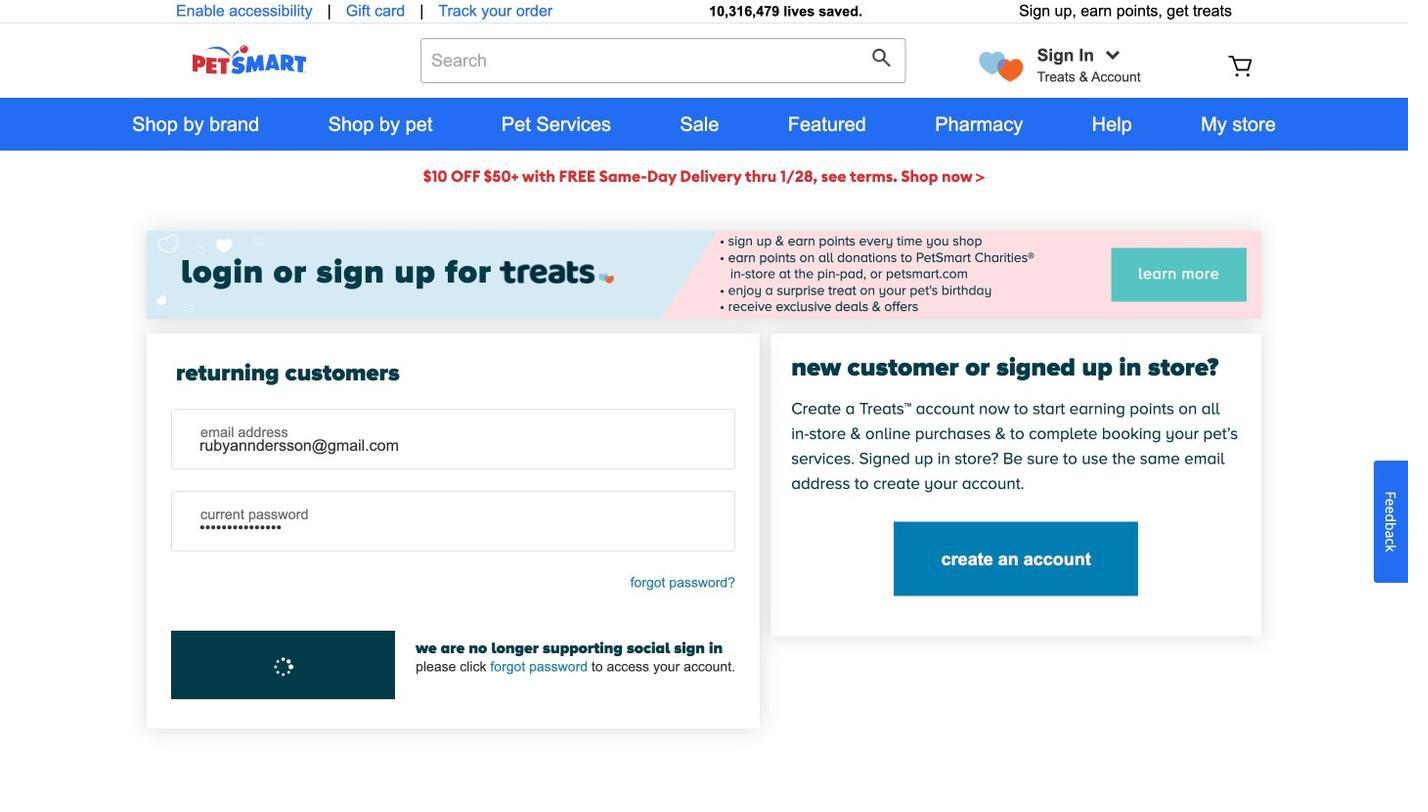 Task type: describe. For each thing, give the bounding box(es) containing it.
loyalty icon image
[[980, 52, 1024, 82]]

search text field
[[421, 38, 907, 83]]

spinner image
[[269, 655, 297, 680]]



Task type: locate. For each thing, give the bounding box(es) containing it.
petsmart image
[[157, 45, 342, 74]]

None submit
[[872, 48, 897, 72]]

None search field
[[421, 38, 907, 103]]

None text field
[[172, 410, 735, 469]]

loyalty treats image
[[492, 261, 614, 284]]

None password field
[[172, 492, 735, 551]]



Task type: vqa. For each thing, say whether or not it's contained in the screenshot.
top
no



